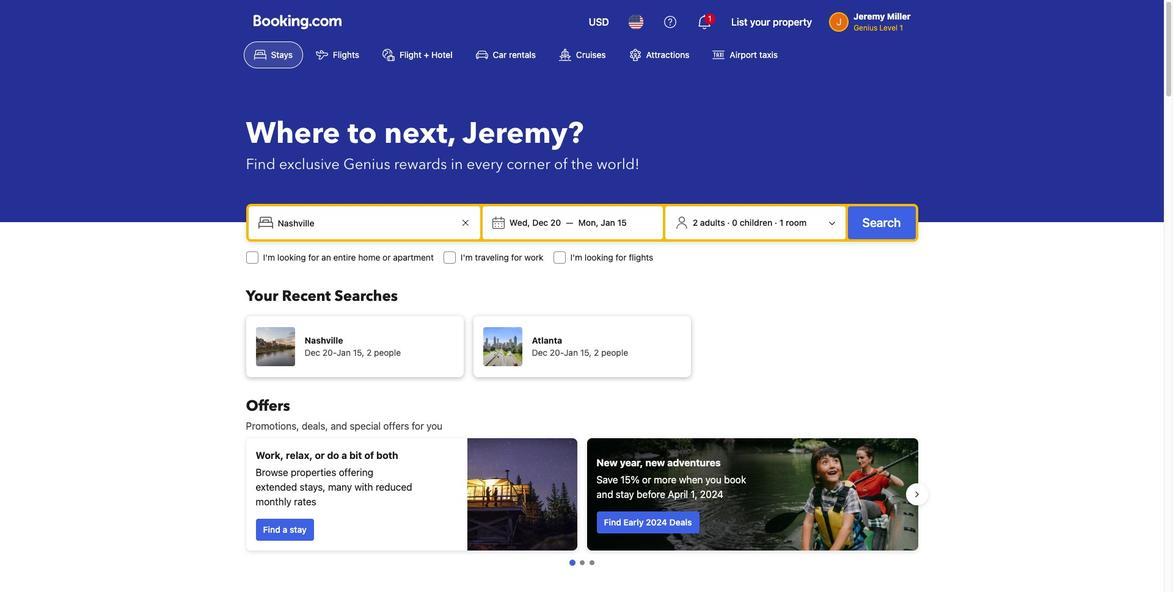 Task type: vqa. For each thing, say whether or not it's contained in the screenshot.
rightmost the genius
yes



Task type: locate. For each thing, give the bounding box(es) containing it.
stay
[[616, 490, 634, 501], [290, 525, 307, 535]]

· right children
[[775, 218, 778, 228]]

region containing work, relax, or do a bit of both
[[236, 434, 928, 556]]

1,
[[691, 490, 698, 501]]

car rentals
[[493, 50, 536, 60]]

·
[[727, 218, 730, 228], [775, 218, 778, 228]]

stay down the 15%
[[616, 490, 634, 501]]

new
[[646, 458, 665, 469]]

deals,
[[302, 421, 328, 432]]

genius down jeremy
[[854, 23, 878, 32]]

or up before at right
[[642, 475, 651, 486]]

before
[[637, 490, 666, 501]]

0 horizontal spatial and
[[331, 421, 347, 432]]

a young girl and woman kayak on a river image
[[587, 439, 918, 551]]

where
[[246, 114, 340, 154]]

0 horizontal spatial 2024
[[646, 518, 667, 528]]

for for flights
[[616, 252, 627, 263]]

1 horizontal spatial of
[[554, 155, 568, 175]]

2 i'm from the left
[[461, 252, 473, 263]]

2 inside 2 adults · 0 children · 1 room dropdown button
[[693, 218, 698, 228]]

2 vertical spatial or
[[642, 475, 651, 486]]

people inside nashville dec 20-jan 15, 2 people
[[374, 348, 401, 358]]

1 horizontal spatial jan
[[564, 348, 578, 358]]

reduced
[[376, 482, 412, 493]]

you inside "offers promotions, deals, and special offers for you"
[[427, 421, 443, 432]]

dec inside nashville dec 20-jan 15, 2 people
[[305, 348, 320, 358]]

and down save
[[597, 490, 613, 501]]

stays,
[[300, 482, 326, 493]]

20- for atlanta
[[550, 348, 564, 358]]

2 horizontal spatial 2
[[693, 218, 698, 228]]

for left an
[[308, 252, 319, 263]]

people
[[374, 348, 401, 358], [601, 348, 628, 358]]

find inside 'link'
[[263, 525, 280, 535]]

offering
[[339, 468, 373, 479]]

jan
[[601, 218, 615, 228], [337, 348, 351, 358], [564, 348, 578, 358]]

1 horizontal spatial a
[[342, 450, 347, 461]]

airport taxis
[[730, 50, 778, 60]]

do
[[327, 450, 339, 461]]

0 horizontal spatial 15,
[[353, 348, 364, 358]]

relax,
[[286, 450, 313, 461]]

or inside new year, new adventures save 15% or more when you book and stay before april 1, 2024
[[642, 475, 651, 486]]

mon,
[[578, 218, 599, 228]]

find early 2024 deals link
[[597, 512, 700, 534]]

0 horizontal spatial 1
[[708, 14, 712, 23]]

0 horizontal spatial i'm
[[263, 252, 275, 263]]

1 horizontal spatial 2
[[594, 348, 599, 358]]

20-
[[323, 348, 337, 358], [550, 348, 564, 358]]

where to next, jeremy? find exclusive genius rewards in every corner of the world!
[[246, 114, 640, 175]]

miller
[[887, 11, 911, 21]]

1 horizontal spatial 1
[[780, 218, 784, 228]]

many
[[328, 482, 352, 493]]

0 horizontal spatial genius
[[343, 155, 390, 175]]

1 horizontal spatial i'm
[[461, 252, 473, 263]]

region
[[236, 434, 928, 556]]

and inside "offers promotions, deals, and special offers for you"
[[331, 421, 347, 432]]

0 horizontal spatial looking
[[277, 252, 306, 263]]

jan for nashville dec 20-jan 15, 2 people
[[337, 348, 351, 358]]

wed,
[[510, 218, 530, 228]]

jan inside nashville dec 20-jan 15, 2 people
[[337, 348, 351, 358]]

dec
[[533, 218, 548, 228], [305, 348, 320, 358], [532, 348, 548, 358]]

book
[[724, 475, 746, 486]]

you right offers
[[427, 421, 443, 432]]

find for new year, new adventures save 15% or more when you book and stay before april 1, 2024
[[604, 518, 622, 528]]

jeremy?
[[462, 114, 584, 154]]

1 vertical spatial a
[[283, 525, 287, 535]]

flights
[[333, 50, 359, 60]]

0 horizontal spatial or
[[315, 450, 325, 461]]

genius down to
[[343, 155, 390, 175]]

find down the where
[[246, 155, 276, 175]]

0 horizontal spatial jan
[[337, 348, 351, 358]]

stay inside 'link'
[[290, 525, 307, 535]]

2 inside atlanta dec 20-jan 15, 2 people
[[594, 348, 599, 358]]

0 horizontal spatial people
[[374, 348, 401, 358]]

you left book
[[706, 475, 722, 486]]

taxis
[[760, 50, 778, 60]]

1 inside jeremy miller genius level 1
[[900, 23, 903, 32]]

2024 inside new year, new adventures save 15% or more when you book and stay before april 1, 2024
[[700, 490, 724, 501]]

20- inside nashville dec 20-jan 15, 2 people
[[323, 348, 337, 358]]

1 horizontal spatial and
[[597, 490, 613, 501]]

1 horizontal spatial 2024
[[700, 490, 724, 501]]

2 horizontal spatial or
[[642, 475, 651, 486]]

people inside atlanta dec 20-jan 15, 2 people
[[601, 348, 628, 358]]

0 vertical spatial genius
[[854, 23, 878, 32]]

1 vertical spatial stay
[[290, 525, 307, 535]]

1 horizontal spatial ·
[[775, 218, 778, 228]]

1 15, from the left
[[353, 348, 364, 358]]

nashville
[[305, 336, 343, 346]]

i'm left "traveling" at the top left
[[461, 252, 473, 263]]

dec down "atlanta"
[[532, 348, 548, 358]]

2024 right 1,
[[700, 490, 724, 501]]

find a stay link
[[256, 520, 314, 542]]

15, for atlanta
[[581, 348, 592, 358]]

20- down "atlanta"
[[550, 348, 564, 358]]

0 vertical spatial of
[[554, 155, 568, 175]]

1 horizontal spatial looking
[[585, 252, 613, 263]]

1 down miller
[[900, 23, 903, 32]]

work,
[[256, 450, 284, 461]]

2 looking from the left
[[585, 252, 613, 263]]

1 vertical spatial and
[[597, 490, 613, 501]]

0 vertical spatial you
[[427, 421, 443, 432]]

find down 'monthly'
[[263, 525, 280, 535]]

find inside where to next, jeremy? find exclusive genius rewards in every corner of the world!
[[246, 155, 276, 175]]

of left the
[[554, 155, 568, 175]]

0 horizontal spatial 20-
[[323, 348, 337, 358]]

1 vertical spatial genius
[[343, 155, 390, 175]]

attractions link
[[619, 42, 700, 68]]

find left early
[[604, 518, 622, 528]]

a
[[342, 450, 347, 461], [283, 525, 287, 535]]

car rentals link
[[465, 42, 546, 68]]

1 horizontal spatial 15,
[[581, 348, 592, 358]]

Where are you going? field
[[273, 212, 458, 234]]

1 i'm from the left
[[263, 252, 275, 263]]

1 people from the left
[[374, 348, 401, 358]]

0 vertical spatial a
[[342, 450, 347, 461]]

0 horizontal spatial stay
[[290, 525, 307, 535]]

2 people from the left
[[601, 348, 628, 358]]

next,
[[384, 114, 456, 154]]

1 horizontal spatial 20-
[[550, 348, 564, 358]]

0 vertical spatial and
[[331, 421, 347, 432]]

the
[[572, 155, 593, 175]]

and inside new year, new adventures save 15% or more when you book and stay before april 1, 2024
[[597, 490, 613, 501]]

dec inside atlanta dec 20-jan 15, 2 people
[[532, 348, 548, 358]]

level
[[880, 23, 898, 32]]

2
[[693, 218, 698, 228], [367, 348, 372, 358], [594, 348, 599, 358]]

0 horizontal spatial of
[[364, 450, 374, 461]]

0 vertical spatial or
[[383, 252, 391, 263]]

1 horizontal spatial stay
[[616, 490, 634, 501]]

genius
[[854, 23, 878, 32], [343, 155, 390, 175]]

1 vertical spatial of
[[364, 450, 374, 461]]

every
[[467, 155, 503, 175]]

1 horizontal spatial you
[[706, 475, 722, 486]]

1 vertical spatial you
[[706, 475, 722, 486]]

a down 'monthly'
[[283, 525, 287, 535]]

jan inside atlanta dec 20-jan 15, 2 people
[[564, 348, 578, 358]]

find for work, relax, or do a bit of both browse properties offering extended stays, many with reduced monthly rates
[[263, 525, 280, 535]]

2 for atlanta dec 20-jan 15, 2 people
[[594, 348, 599, 358]]

a right "do"
[[342, 450, 347, 461]]

or right home
[[383, 252, 391, 263]]

people for atlanta dec 20-jan 15, 2 people
[[601, 348, 628, 358]]

stay down rates
[[290, 525, 307, 535]]

for right offers
[[412, 421, 424, 432]]

or for entire
[[383, 252, 391, 263]]

for left flights
[[616, 252, 627, 263]]

1 vertical spatial or
[[315, 450, 325, 461]]

or for save
[[642, 475, 651, 486]]

list
[[731, 17, 748, 28]]

stay inside new year, new adventures save 15% or more when you book and stay before april 1, 2024
[[616, 490, 634, 501]]

0 horizontal spatial you
[[427, 421, 443, 432]]

· left '0'
[[727, 218, 730, 228]]

1 horizontal spatial genius
[[854, 23, 878, 32]]

i'm up your
[[263, 252, 275, 263]]

for for an
[[308, 252, 319, 263]]

dec for atlanta
[[532, 348, 548, 358]]

+
[[424, 50, 429, 60]]

exclusive
[[279, 155, 340, 175]]

and right deals,
[[331, 421, 347, 432]]

0 vertical spatial stay
[[616, 490, 634, 501]]

for left work
[[511, 252, 522, 263]]

i'm for i'm looking for an entire home or apartment
[[263, 252, 275, 263]]

adults
[[700, 218, 725, 228]]

0 vertical spatial 2024
[[700, 490, 724, 501]]

of
[[554, 155, 568, 175], [364, 450, 374, 461]]

home
[[358, 252, 380, 263]]

hotel
[[432, 50, 453, 60]]

1 inside the 1 dropdown button
[[708, 14, 712, 23]]

stays
[[271, 50, 293, 60]]

wed, dec 20 button
[[505, 212, 566, 234]]

dec left 20
[[533, 218, 548, 228]]

1 left the list
[[708, 14, 712, 23]]

find early 2024 deals
[[604, 518, 692, 528]]

20- inside atlanta dec 20-jan 15, 2 people
[[550, 348, 564, 358]]

2 inside nashville dec 20-jan 15, 2 people
[[367, 348, 372, 358]]

browse
[[256, 468, 288, 479]]

jeremy miller genius level 1
[[854, 11, 911, 32]]

new year, new adventures save 15% or more when you book and stay before april 1, 2024
[[597, 458, 746, 501]]

1 left room
[[780, 218, 784, 228]]

1 horizontal spatial or
[[383, 252, 391, 263]]

0 horizontal spatial ·
[[727, 218, 730, 228]]

2 20- from the left
[[550, 348, 564, 358]]

of right bit
[[364, 450, 374, 461]]

list your property link
[[724, 7, 820, 37]]

0
[[732, 218, 738, 228]]

0 horizontal spatial 2
[[367, 348, 372, 358]]

1 20- from the left
[[323, 348, 337, 358]]

looking for i'm
[[585, 252, 613, 263]]

children
[[740, 218, 773, 228]]

for inside "offers promotions, deals, and special offers for you"
[[412, 421, 424, 432]]

when
[[679, 475, 703, 486]]

2024
[[700, 490, 724, 501], [646, 518, 667, 528]]

1 horizontal spatial people
[[601, 348, 628, 358]]

monthly
[[256, 497, 292, 508]]

20
[[551, 218, 561, 228]]

looking right i'm
[[585, 252, 613, 263]]

i'm
[[263, 252, 275, 263], [461, 252, 473, 263]]

dec down the nashville
[[305, 348, 320, 358]]

20- down the nashville
[[323, 348, 337, 358]]

2 horizontal spatial 1
[[900, 23, 903, 32]]

and
[[331, 421, 347, 432], [597, 490, 613, 501]]

15, inside nashville dec 20-jan 15, 2 people
[[353, 348, 364, 358]]

traveling
[[475, 252, 509, 263]]

0 horizontal spatial a
[[283, 525, 287, 535]]

1 vertical spatial 2024
[[646, 518, 667, 528]]

15, inside atlanta dec 20-jan 15, 2 people
[[581, 348, 592, 358]]

2 15, from the left
[[581, 348, 592, 358]]

looking left an
[[277, 252, 306, 263]]

1 looking from the left
[[277, 252, 306, 263]]

2024 right early
[[646, 518, 667, 528]]

cruises link
[[549, 42, 616, 68]]

progress bar
[[569, 560, 594, 567]]

both
[[376, 450, 398, 461]]

or left "do"
[[315, 450, 325, 461]]



Task type: describe. For each thing, give the bounding box(es) containing it.
15, for nashville
[[353, 348, 364, 358]]

property
[[773, 17, 812, 28]]

stays link
[[244, 42, 303, 68]]

—
[[566, 218, 574, 228]]

atlanta
[[532, 336, 562, 346]]

atlanta dec 20-jan 15, 2 people
[[532, 336, 628, 358]]

1 · from the left
[[727, 218, 730, 228]]

bit
[[350, 450, 362, 461]]

i'm looking for an entire home or apartment
[[263, 252, 434, 263]]

deals
[[670, 518, 692, 528]]

for for work
[[511, 252, 522, 263]]

cruises
[[576, 50, 606, 60]]

nashville dec 20-jan 15, 2 people
[[305, 336, 401, 358]]

rentals
[[509, 50, 536, 60]]

a inside find a stay 'link'
[[283, 525, 287, 535]]

2 · from the left
[[775, 218, 778, 228]]

recent
[[282, 287, 331, 307]]

i'm for i'm traveling for work
[[461, 252, 473, 263]]

entire
[[333, 252, 356, 263]]

i'm looking for flights
[[571, 252, 654, 263]]

usd button
[[582, 7, 617, 37]]

offers
[[383, 421, 409, 432]]

search
[[863, 216, 901, 230]]

early
[[624, 518, 644, 528]]

room
[[786, 218, 807, 228]]

to
[[348, 114, 377, 154]]

your
[[246, 287, 278, 307]]

attractions
[[646, 50, 690, 60]]

usd
[[589, 17, 609, 28]]

wed, dec 20 — mon, jan 15
[[510, 218, 627, 228]]

dec for nashville
[[305, 348, 320, 358]]

flights
[[629, 252, 654, 263]]

dec for wed,
[[533, 218, 548, 228]]

jeremy
[[854, 11, 885, 21]]

your account menu jeremy miller genius level 1 element
[[829, 6, 916, 34]]

car
[[493, 50, 507, 60]]

of inside where to next, jeremy? find exclusive genius rewards in every corner of the world!
[[554, 155, 568, 175]]

rates
[[294, 497, 316, 508]]

looking for i'm
[[277, 252, 306, 263]]

find a stay
[[263, 525, 307, 535]]

special
[[350, 421, 381, 432]]

rewards
[[394, 155, 447, 175]]

genius inside jeremy miller genius level 1
[[854, 23, 878, 32]]

work, relax, or do a bit of both browse properties offering extended stays, many with reduced monthly rates
[[256, 450, 412, 508]]

15%
[[621, 475, 640, 486]]

more
[[654, 475, 677, 486]]

corner
[[507, 155, 551, 175]]

1 inside 2 adults · 0 children · 1 room dropdown button
[[780, 218, 784, 228]]

i'm
[[571, 252, 583, 263]]

extended
[[256, 482, 297, 493]]

or inside work, relax, or do a bit of both browse properties offering extended stays, many with reduced monthly rates
[[315, 450, 325, 461]]

booking.com image
[[253, 15, 341, 29]]

genius inside where to next, jeremy? find exclusive genius rewards in every corner of the world!
[[343, 155, 390, 175]]

offers promotions, deals, and special offers for you
[[246, 397, 443, 432]]

20- for nashville
[[323, 348, 337, 358]]

airport taxis link
[[703, 42, 788, 68]]

flight + hotel
[[400, 50, 453, 60]]

flight + hotel link
[[372, 42, 463, 68]]

your recent searches
[[246, 287, 398, 307]]

you inside new year, new adventures save 15% or more when you book and stay before april 1, 2024
[[706, 475, 722, 486]]

searches
[[335, 287, 398, 307]]

promotions,
[[246, 421, 299, 432]]

adventures
[[668, 458, 721, 469]]

list your property
[[731, 17, 812, 28]]

2 for nashville dec 20-jan 15, 2 people
[[367, 348, 372, 358]]

jan for atlanta dec 20-jan 15, 2 people
[[564, 348, 578, 358]]

people for nashville dec 20-jan 15, 2 people
[[374, 348, 401, 358]]

year,
[[620, 458, 643, 469]]

of inside work, relax, or do a bit of both browse properties offering extended stays, many with reduced monthly rates
[[364, 450, 374, 461]]

i'm traveling for work
[[461, 252, 544, 263]]

flights link
[[306, 42, 370, 68]]

2 horizontal spatial jan
[[601, 218, 615, 228]]

world!
[[597, 155, 640, 175]]

apartment
[[393, 252, 434, 263]]

airport
[[730, 50, 757, 60]]

work
[[525, 252, 544, 263]]

flight
[[400, 50, 422, 60]]

1 button
[[690, 7, 719, 37]]

with
[[355, 482, 373, 493]]

in
[[451, 155, 463, 175]]

mon, jan 15 button
[[574, 212, 632, 234]]

a photo of a couple standing in front of a cabin in a forest at night image
[[467, 439, 577, 551]]

2 adults · 0 children · 1 room button
[[670, 211, 841, 235]]

search button
[[848, 207, 916, 240]]

a inside work, relax, or do a bit of both browse properties offering extended stays, many with reduced monthly rates
[[342, 450, 347, 461]]

new
[[597, 458, 618, 469]]

properties
[[291, 468, 336, 479]]

your
[[750, 17, 771, 28]]

april
[[668, 490, 688, 501]]



